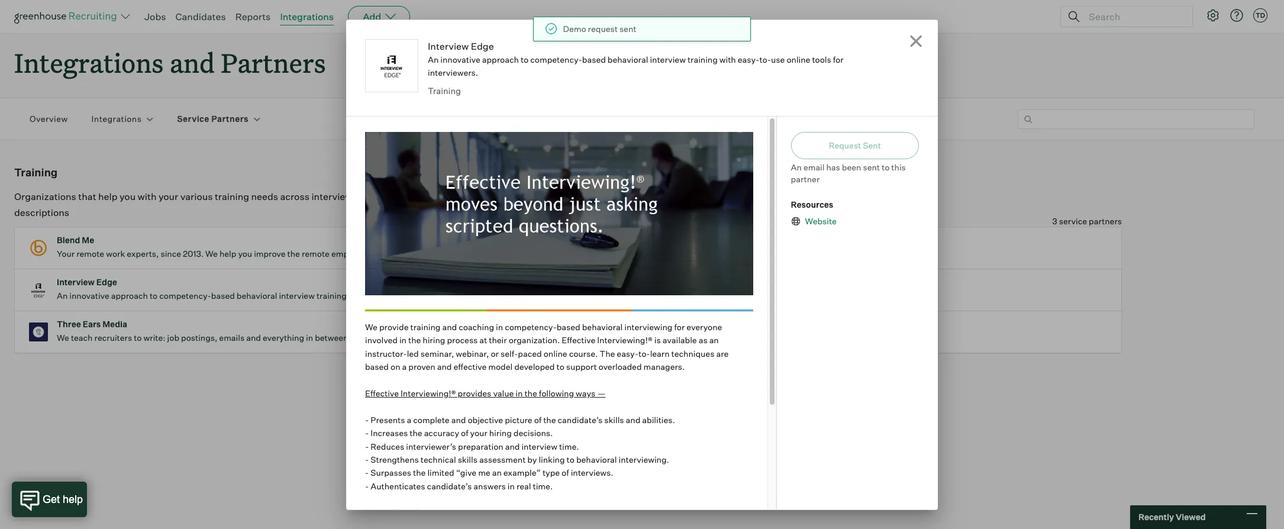 Task type: describe. For each thing, give the bounding box(es) containing it.
0 vertical spatial interview edge an innovative approach to competency-based behavioral interview training with easy-to-use online tools for interviewers.
[[428, 40, 844, 77]]

a inside we provide training and coaching in competency-based behavioral interviewing for everyone involved in the hiring process at their organization. effective interviewing!® is available as an instructor-led seminar, webinar, or self-paced online course. the easy-to-learn techniques are based on a proven and effective model developed to support overloaded managers.
[[402, 362, 407, 372]]

preparation
[[458, 441, 503, 451]]

1 vertical spatial of
[[461, 428, 468, 438]]

0 horizontal spatial effective
[[365, 388, 399, 398]]

interviews.
[[571, 468, 613, 478]]

- presents a complete and objective picture of the candidate's skills and abilities. - increases the accuracy of your hiring decisions. - reduces interviewer's preparation and interview time. - strengthens technical skills assessment by linking to behavioral interviewing. - surpasses the limited "give me an example" type of interviews. - authenticates candidate's answers in real time.
[[365, 415, 675, 491]]

reduces
[[371, 441, 404, 451]]

paced
[[518, 348, 542, 359]]

ways
[[576, 388, 596, 398]]

you will learn how to —
[[365, 507, 453, 518]]

overloaded
[[599, 362, 642, 372]]

since
[[161, 249, 181, 259]]

1 horizontal spatial use
[[771, 54, 785, 64]]

an inside we provide training and coaching in competency-based behavioral interviewing for everyone involved in the hiring process at their organization. effective interviewing!® is available as an instructor-led seminar, webinar, or self-paced online course. the easy-to-learn techniques are based on a proven and effective model developed to support overloaded managers.
[[709, 335, 719, 345]]

effective
[[454, 362, 487, 372]]

media
[[103, 319, 127, 329]]

td button
[[1251, 6, 1270, 25]]

0 vertical spatial skills
[[604, 415, 624, 425]]

support
[[566, 362, 597, 372]]

available
[[663, 335, 697, 345]]

0 vertical spatial sent
[[620, 24, 637, 34]]

authenticates
[[371, 481, 425, 491]]

based down instructor-
[[365, 362, 389, 372]]

experience.
[[371, 249, 416, 259]]

complete
[[413, 415, 450, 425]]

job inside three ears media we teach recruiters to write: job postings, emails and everything in between.
[[167, 333, 179, 343]]

a inside - presents a complete and objective picture of the candidate's skills and abilities. - increases the accuracy of your hiring decisions. - reduces interviewer's preparation and interview time. - strengthens technical skills assessment by linking to behavioral interviewing. - surpasses the limited "give me an example" type of interviews. - authenticates candidate's answers in real time.
[[407, 415, 411, 425]]

1 vertical spatial partners
[[211, 114, 248, 124]]

2 vertical spatial an
[[57, 291, 68, 301]]

1 horizontal spatial tools
[[812, 54, 831, 64]]

self-
[[501, 348, 518, 359]]

with inside organizations that help you with your various training needs across interviewing and building stellar job descriptions
[[138, 191, 157, 203]]

1 vertical spatial interview edge an innovative approach to competency-based behavioral interview training with easy-to-use online tools for interviewers.
[[57, 277, 525, 301]]

3 service partners
[[1052, 216, 1122, 226]]

in right value
[[516, 388, 523, 398]]

and inside organizations that help you with your various training needs across interviewing and building stellar job descriptions
[[368, 191, 385, 203]]

1 vertical spatial easy-
[[367, 291, 388, 301]]

0 vertical spatial candidate's
[[558, 415, 603, 425]]

0 vertical spatial integrations
[[280, 11, 334, 22]]

and down the seminar,
[[437, 362, 452, 372]]

service partners link
[[177, 113, 248, 125]]

between.
[[315, 333, 351, 343]]

recruiters
[[94, 333, 132, 343]]

to inside we provide training and coaching in competency-based behavioral interviewing for everyone involved in the hiring process at their organization. effective interviewing!® is available as an instructor-led seminar, webinar, or self-paced online course. the easy-to-learn techniques are based on a proven and effective model developed to support overloaded managers.
[[557, 362, 564, 372]]

organizations that help you with your various training needs across interviewing and building stellar job descriptions
[[14, 191, 469, 218]]

add button
[[348, 6, 410, 27]]

the left following
[[525, 388, 537, 398]]

training inside organizations that help you with your various training needs across interviewing and building stellar job descriptions
[[215, 191, 249, 203]]

me
[[478, 468, 490, 478]]

coaching
[[459, 322, 494, 332]]

increases
[[371, 428, 408, 438]]

to inside three ears media we teach recruiters to write: job postings, emails and everything in between.
[[134, 333, 142, 343]]

2 horizontal spatial easy-
[[738, 54, 760, 64]]

"give
[[456, 468, 476, 478]]

decisions.
[[514, 428, 553, 438]]

interviewer's
[[406, 441, 456, 451]]

td button
[[1253, 8, 1268, 22]]

blend
[[57, 235, 80, 245]]

is
[[654, 335, 661, 345]]

reports link
[[235, 11, 271, 22]]

1 vertical spatial —
[[445, 507, 453, 518]]

emails
[[219, 333, 244, 343]]

you inside blend me your remote work experts, since 2013. we help you improve the remote employee experience.
[[238, 249, 252, 259]]

behavioral down request
[[608, 54, 648, 64]]

their
[[489, 335, 507, 345]]

help inside blend me your remote work experts, since 2013. we help you improve the remote employee experience.
[[220, 249, 236, 259]]

add
[[363, 11, 381, 22]]

experts,
[[127, 249, 159, 259]]

organization.
[[509, 335, 560, 345]]

the
[[600, 348, 615, 359]]

viewed
[[1176, 512, 1206, 522]]

following
[[539, 388, 574, 398]]

strengthens
[[371, 454, 419, 465]]

stellar
[[425, 191, 453, 203]]

1 vertical spatial integrations
[[14, 45, 164, 80]]

2 remote from the left
[[302, 249, 330, 259]]

blend me your remote work experts, since 2013. we help you improve the remote employee experience.
[[57, 235, 416, 259]]

in inside three ears media we teach recruiters to write: job postings, emails and everything in between.
[[306, 333, 313, 343]]

example"
[[504, 468, 541, 478]]

write:
[[144, 333, 165, 343]]

based up three ears media we teach recruiters to write: job postings, emails and everything in between. at the left bottom of page
[[211, 291, 235, 301]]

1 horizontal spatial training
[[428, 86, 461, 96]]

1 vertical spatial online
[[416, 291, 439, 301]]

1 vertical spatial interviewers.
[[474, 291, 525, 301]]

accuracy
[[424, 428, 459, 438]]

1 remote from the left
[[76, 249, 104, 259]]

that
[[78, 191, 96, 203]]

three ears media we teach recruiters to write: job postings, emails and everything in between.
[[57, 319, 351, 343]]

4 - from the top
[[365, 454, 369, 465]]

been
[[842, 162, 861, 172]]

partner
[[791, 174, 820, 184]]

on
[[391, 362, 400, 372]]

interviewing.
[[619, 454, 669, 465]]

the up interviewer's
[[410, 428, 422, 438]]

job inside organizations that help you with your various training needs across interviewing and building stellar job descriptions
[[455, 191, 469, 203]]

provides
[[458, 388, 491, 398]]

you
[[365, 507, 380, 518]]

based down demo request sent
[[582, 54, 606, 64]]

resources
[[791, 200, 833, 210]]

1 vertical spatial for
[[462, 291, 473, 301]]

and up process
[[442, 322, 457, 332]]

integrations and partners
[[14, 45, 326, 80]]

2 - from the top
[[365, 428, 369, 438]]

abilities.
[[642, 415, 675, 425]]

0 horizontal spatial skills
[[458, 454, 478, 465]]

three
[[57, 319, 81, 329]]

0 horizontal spatial candidate's
[[427, 481, 472, 491]]

this
[[891, 162, 906, 172]]

1 vertical spatial interview
[[279, 291, 315, 301]]

0 vertical spatial partners
[[221, 45, 326, 80]]

training link
[[428, 86, 461, 96]]

help inside organizations that help you with your various training needs across interviewing and building stellar job descriptions
[[98, 191, 117, 203]]

1 vertical spatial innovative
[[69, 291, 109, 301]]

how
[[418, 507, 434, 518]]

various
[[180, 191, 213, 203]]

1 horizontal spatial time.
[[559, 441, 579, 451]]

work
[[106, 249, 125, 259]]

1 vertical spatial use
[[400, 291, 414, 301]]

2 vertical spatial integrations
[[92, 114, 142, 124]]

1 vertical spatial interview
[[57, 277, 95, 287]]

service
[[177, 114, 209, 124]]

we provide training and coaching in competency-based behavioral interviewing for everyone involved in the hiring process at their organization. effective interviewing!® is available as an instructor-led seminar, webinar, or self-paced online course. the easy-to-learn techniques are based on a proven and effective model developed to support overloaded managers.
[[365, 322, 729, 372]]

and inside three ears media we teach recruiters to write: job postings, emails and everything in between.
[[246, 333, 261, 343]]

in inside - presents a complete and objective picture of the candidate's skills and abilities. - increases the accuracy of your hiring decisions. - reduces interviewer's preparation and interview time. - strengthens technical skills assessment by linking to behavioral interviewing. - surpasses the limited "give me an example" type of interviews. - authenticates candidate's answers in real time.
[[508, 481, 515, 491]]

instructor-
[[365, 348, 407, 359]]

0 horizontal spatial time.
[[533, 481, 553, 491]]

0 horizontal spatial to-
[[388, 291, 400, 301]]

and left abilities.
[[626, 415, 641, 425]]

2 vertical spatial of
[[562, 468, 569, 478]]

website
[[805, 216, 837, 226]]

for inside we provide training and coaching in competency-based behavioral interviewing for everyone involved in the hiring process at their organization. effective interviewing!® is available as an instructor-led seminar, webinar, or self-paced online course. the easy-to-learn techniques are based on a proven and effective model developed to support overloaded managers.
[[674, 322, 685, 332]]

needs
[[251, 191, 278, 203]]

as
[[699, 335, 708, 345]]

2013.
[[183, 249, 204, 259]]

0 vertical spatial an
[[428, 54, 439, 64]]

interview edge banner image image
[[365, 132, 753, 318]]

an email has been sent to this partner
[[791, 162, 906, 184]]

1 horizontal spatial approach
[[482, 54, 519, 64]]

led
[[407, 348, 419, 359]]

and down candidates
[[170, 45, 215, 80]]

0 vertical spatial interviewers.
[[428, 67, 478, 77]]

interview inside - presents a complete and objective picture of the candidate's skills and abilities. - increases the accuracy of your hiring decisions. - reduces interviewer's preparation and interview time. - strengthens technical skills assessment by linking to behavioral interviewing. - surpasses the limited "give me an example" type of interviews. - authenticates candidate's answers in real time.
[[522, 441, 557, 451]]

Search text field
[[1086, 8, 1182, 25]]

jobs
[[144, 11, 166, 22]]

will
[[382, 507, 394, 518]]

email
[[804, 162, 825, 172]]

effective interviewing!® provides value in the following ways —
[[365, 388, 606, 398]]

1 vertical spatial edge
[[96, 277, 117, 287]]

to inside - presents a complete and objective picture of the candidate's skills and abilities. - increases the accuracy of your hiring decisions. - reduces interviewer's preparation and interview time. - strengthens technical skills assessment by linking to behavioral interviewing. - surpasses the limited "give me an example" type of interviews. - authenticates candidate's answers in real time.
[[567, 454, 575, 465]]

by
[[528, 454, 537, 465]]

1 horizontal spatial —
[[597, 388, 606, 398]]



Task type: locate. For each thing, give the bounding box(es) containing it.
2 vertical spatial we
[[57, 333, 69, 343]]

value
[[493, 388, 514, 398]]

0 vertical spatial learn
[[650, 348, 670, 359]]

in down the provide
[[399, 335, 407, 345]]

effective inside we provide training and coaching in competency-based behavioral interviewing for everyone involved in the hiring process at their organization. effective interviewing!® is available as an instructor-led seminar, webinar, or self-paced online course. the easy-to-learn techniques are based on a proven and effective model developed to support overloaded managers.
[[562, 335, 596, 345]]

1 vertical spatial time.
[[533, 481, 553, 491]]

hiring inside we provide training and coaching in competency-based behavioral interviewing for everyone involved in the hiring process at their organization. effective interviewing!® is available as an instructor-led seminar, webinar, or self-paced online course. the easy-to-learn techniques are based on a proven and effective model developed to support overloaded managers.
[[423, 335, 445, 345]]

help right 2013.
[[220, 249, 236, 259]]

interview edge an innovative approach to competency-based behavioral interview training with easy-to-use online tools for interviewers. down request
[[428, 40, 844, 77]]

innovative up the training link
[[441, 54, 480, 64]]

the right improve
[[287, 249, 300, 259]]

time. up the "linking"
[[559, 441, 579, 451]]

1 horizontal spatial easy-
[[617, 348, 639, 359]]

model
[[488, 362, 513, 372]]

behavioral up interviews.
[[576, 454, 617, 465]]

reports
[[235, 11, 271, 22]]

1 horizontal spatial hiring
[[489, 428, 512, 438]]

help
[[98, 191, 117, 203], [220, 249, 236, 259]]

an up the three
[[57, 291, 68, 301]]

0 vertical spatial we
[[205, 249, 218, 259]]

competency- inside we provide training and coaching in competency-based behavioral interviewing for everyone involved in the hiring process at their organization. effective interviewing!® is available as an instructor-led seminar, webinar, or self-paced online course. the easy-to-learn techniques are based on a proven and effective model developed to support overloaded managers.
[[505, 322, 557, 332]]

innovative
[[441, 54, 480, 64], [69, 291, 109, 301]]

—
[[597, 388, 606, 398], [445, 507, 453, 518]]

1 horizontal spatial of
[[534, 415, 542, 425]]

the inside blend me your remote work experts, since 2013. we help you improve the remote employee experience.
[[287, 249, 300, 259]]

your inside organizations that help you with your various training needs across interviewing and building stellar job descriptions
[[159, 191, 178, 203]]

1 horizontal spatial online
[[544, 348, 567, 359]]

we right 2013.
[[205, 249, 218, 259]]

interview
[[650, 54, 686, 64], [279, 291, 315, 301], [522, 441, 557, 451]]

easy- inside we provide training and coaching in competency-based behavioral interviewing for everyone involved in the hiring process at their organization. effective interviewing!® is available as an instructor-led seminar, webinar, or self-paced online course. the easy-to-learn techniques are based on a proven and effective model developed to support overloaded managers.
[[617, 348, 639, 359]]

0 vertical spatial with
[[720, 54, 736, 64]]

0 horizontal spatial tools
[[441, 291, 460, 301]]

of right type
[[562, 468, 569, 478]]

1 vertical spatial an
[[492, 468, 502, 478]]

overview
[[30, 114, 68, 124]]

0 vertical spatial integrations link
[[280, 11, 334, 22]]

a right presents
[[407, 415, 411, 425]]

an inside an email has been sent to this partner
[[791, 162, 802, 172]]

1 horizontal spatial edge
[[471, 40, 494, 52]]

the inside we provide training and coaching in competency-based behavioral interviewing for everyone involved in the hiring process at their organization. effective interviewing!® is available as an instructor-led seminar, webinar, or self-paced online course. the easy-to-learn techniques are based on a proven and effective model developed to support overloaded managers.
[[408, 335, 421, 345]]

2 horizontal spatial interview
[[650, 54, 686, 64]]

answers
[[474, 481, 506, 491]]

hiring up the seminar,
[[423, 335, 445, 345]]

1 vertical spatial an
[[791, 162, 802, 172]]

at
[[480, 335, 487, 345]]

demo request sent
[[563, 24, 637, 34]]

service partners
[[177, 114, 248, 124]]

sent right request
[[620, 24, 637, 34]]

presents
[[371, 415, 405, 425]]

partners
[[221, 45, 326, 80], [211, 114, 248, 124]]

0 vertical spatial —
[[597, 388, 606, 398]]

1 - from the top
[[365, 415, 369, 425]]

0 vertical spatial a
[[402, 362, 407, 372]]

interviewing!® up the
[[597, 335, 653, 345]]

job
[[455, 191, 469, 203], [167, 333, 179, 343]]

0 vertical spatial tools
[[812, 54, 831, 64]]

— right how
[[445, 507, 453, 518]]

candidate's down limited
[[427, 481, 472, 491]]

technical
[[421, 454, 456, 465]]

0 horizontal spatial interview
[[279, 291, 315, 301]]

behavioral down improve
[[237, 291, 277, 301]]

0 horizontal spatial learn
[[396, 507, 416, 518]]

interviewing!® inside we provide training and coaching in competency-based behavioral interviewing for everyone involved in the hiring process at their organization. effective interviewing!® is available as an instructor-led seminar, webinar, or self-paced online course. the easy-to-learn techniques are based on a proven and effective model developed to support overloaded managers.
[[597, 335, 653, 345]]

real
[[517, 481, 531, 491]]

the up decisions.
[[543, 415, 556, 425]]

0 horizontal spatial interviewing!®
[[401, 388, 456, 398]]

0 vertical spatial edge
[[471, 40, 494, 52]]

behavioral inside we provide training and coaching in competency-based behavioral interviewing for everyone involved in the hiring process at their organization. effective interviewing!® is available as an instructor-led seminar, webinar, or self-paced online course. the easy-to-learn techniques are based on a proven and effective model developed to support overloaded managers.
[[582, 322, 623, 332]]

behavioral up the
[[582, 322, 623, 332]]

assessment
[[479, 454, 526, 465]]

request
[[588, 24, 618, 34]]

skills
[[604, 415, 624, 425], [458, 454, 478, 465]]

1 horizontal spatial job
[[455, 191, 469, 203]]

course.
[[569, 348, 598, 359]]

approach
[[482, 54, 519, 64], [111, 291, 148, 301]]

objective
[[468, 415, 503, 425]]

0 vertical spatial help
[[98, 191, 117, 203]]

an up the training link
[[428, 54, 439, 64]]

job right the stellar at top left
[[455, 191, 469, 203]]

effective up presents
[[365, 388, 399, 398]]

teach
[[71, 333, 93, 343]]

building
[[387, 191, 423, 203]]

webinar,
[[456, 348, 489, 359]]

1 vertical spatial tools
[[441, 291, 460, 301]]

in left the real
[[508, 481, 515, 491]]

easy-
[[738, 54, 760, 64], [367, 291, 388, 301], [617, 348, 639, 359]]

0 horizontal spatial for
[[462, 291, 473, 301]]

the up led
[[408, 335, 421, 345]]

of
[[534, 415, 542, 425], [461, 428, 468, 438], [562, 468, 569, 478]]

6 - from the top
[[365, 481, 369, 491]]

0 horizontal spatial we
[[57, 333, 69, 343]]

effective
[[562, 335, 596, 345], [365, 388, 399, 398]]

to- inside we provide training and coaching in competency-based behavioral interviewing for everyone involved in the hiring process at their organization. effective interviewing!® is available as an instructor-led seminar, webinar, or self-paced online course. the easy-to-learn techniques are based on a proven and effective model developed to support overloaded managers.
[[639, 348, 650, 359]]

candidates
[[175, 11, 226, 22]]

interviewing!® up complete on the bottom left of page
[[401, 388, 456, 398]]

2 horizontal spatial of
[[562, 468, 569, 478]]

partners down reports
[[221, 45, 326, 80]]

and
[[170, 45, 215, 80], [368, 191, 385, 203], [442, 322, 457, 332], [246, 333, 261, 343], [437, 362, 452, 372], [451, 415, 466, 425], [626, 415, 641, 425], [505, 441, 520, 451]]

you left improve
[[238, 249, 252, 259]]

remote left employee
[[302, 249, 330, 259]]

0 horizontal spatial job
[[167, 333, 179, 343]]

recently viewed
[[1139, 512, 1206, 522]]

competency- down demo
[[530, 54, 582, 64]]

interviewers. up coaching on the bottom of the page
[[474, 291, 525, 301]]

and up assessment
[[505, 441, 520, 451]]

and up accuracy
[[451, 415, 466, 425]]

1 horizontal spatial remote
[[302, 249, 330, 259]]

1 vertical spatial candidate's
[[427, 481, 472, 491]]

are
[[716, 348, 729, 359]]

time. down type
[[533, 481, 553, 491]]

and right "emails"
[[246, 333, 261, 343]]

integrations link
[[280, 11, 334, 22], [92, 113, 142, 125]]

configure image
[[1206, 8, 1220, 22]]

we up involved
[[365, 322, 378, 332]]

0 vertical spatial your
[[159, 191, 178, 203]]

techniques
[[671, 348, 715, 359]]

partners right service
[[211, 114, 248, 124]]

0 horizontal spatial interviewing
[[312, 191, 366, 203]]

interview
[[428, 40, 469, 52], [57, 277, 95, 287]]

- left reduces
[[365, 441, 369, 451]]

learn right will
[[396, 507, 416, 518]]

provide
[[379, 322, 409, 332]]

interview edge an innovative approach to competency-based behavioral interview training with easy-to-use online tools for interviewers.
[[428, 40, 844, 77], [57, 277, 525, 301]]

to inside an email has been sent to this partner
[[882, 162, 890, 172]]

effective up course.
[[562, 335, 596, 345]]

we down the three
[[57, 333, 69, 343]]

linking
[[539, 454, 565, 465]]

demo
[[563, 24, 587, 34]]

learn down is
[[650, 348, 670, 359]]

- left "increases" on the bottom left
[[365, 428, 369, 438]]

for
[[833, 54, 844, 64], [462, 291, 473, 301], [674, 322, 685, 332]]

organizations
[[14, 191, 76, 203]]

greenhouse recruiting image
[[14, 9, 121, 24]]

behavioral inside - presents a complete and objective picture of the candidate's skills and abilities. - increases the accuracy of your hiring decisions. - reduces interviewer's preparation and interview time. - strengthens technical skills assessment by linking to behavioral interviewing. - surpasses the limited "give me an example" type of interviews. - authenticates candidate's answers in real time.
[[576, 454, 617, 465]]

0 horizontal spatial edge
[[96, 277, 117, 287]]

time.
[[559, 441, 579, 451], [533, 481, 553, 491]]

2 horizontal spatial an
[[791, 162, 802, 172]]

developed
[[514, 362, 555, 372]]

in up 'their'
[[496, 322, 503, 332]]

interviewing up is
[[625, 322, 673, 332]]

online inside we provide training and coaching in competency-based behavioral interviewing for everyone involved in the hiring process at their organization. effective interviewing!® is available as an instructor-led seminar, webinar, or self-paced online course. the easy-to-learn techniques are based on a proven and effective model developed to support overloaded managers.
[[544, 348, 567, 359]]

0 vertical spatial time.
[[559, 441, 579, 451]]

and left building
[[368, 191, 385, 203]]

an inside - presents a complete and objective picture of the candidate's skills and abilities. - increases the accuracy of your hiring decisions. - reduces interviewer's preparation and interview time. - strengthens technical skills assessment by linking to behavioral interviewing. - surpasses the limited "give me an example" type of interviews. - authenticates candidate's answers in real time.
[[492, 468, 502, 478]]

0 horizontal spatial easy-
[[367, 291, 388, 301]]

of up decisions.
[[534, 415, 542, 425]]

0 horizontal spatial approach
[[111, 291, 148, 301]]

- left surpasses at bottom
[[365, 468, 369, 478]]

your up preparation
[[470, 428, 487, 438]]

recently
[[1139, 512, 1174, 522]]

1 vertical spatial we
[[365, 322, 378, 332]]

improve
[[254, 249, 286, 259]]

behavioral
[[608, 54, 648, 64], [237, 291, 277, 301], [582, 322, 623, 332], [576, 454, 617, 465]]

you inside organizations that help you with your various training needs across interviewing and building stellar job descriptions
[[120, 191, 136, 203]]

0 vertical spatial to-
[[760, 54, 771, 64]]

your left various
[[159, 191, 178, 203]]

- left presents
[[365, 415, 369, 425]]

your
[[57, 249, 75, 259]]

interview up the training link
[[428, 40, 469, 52]]

sent right been
[[863, 162, 880, 172]]

partners
[[1089, 216, 1122, 226]]

0 vertical spatial interview
[[428, 40, 469, 52]]

service
[[1059, 216, 1087, 226]]

2 vertical spatial to-
[[639, 348, 650, 359]]

competency-
[[530, 54, 582, 64], [159, 291, 211, 301], [505, 322, 557, 332]]

0 vertical spatial job
[[455, 191, 469, 203]]

1 vertical spatial hiring
[[489, 428, 512, 438]]

descriptions
[[14, 207, 69, 218]]

training
[[688, 54, 718, 64], [215, 191, 249, 203], [317, 291, 347, 301], [410, 322, 441, 332]]

1 vertical spatial training
[[14, 166, 58, 179]]

0 vertical spatial interview
[[650, 54, 686, 64]]

— right ways
[[597, 388, 606, 398]]

we inside we provide training and coaching in competency-based behavioral interviewing for everyone involved in the hiring process at their organization. effective interviewing!® is available as an instructor-led seminar, webinar, or self-paced online course. the easy-to-learn techniques are based on a proven and effective model developed to support overloaded managers.
[[365, 322, 378, 332]]

ears
[[83, 319, 101, 329]]

competency- up organization.
[[505, 322, 557, 332]]

interviewing right across
[[312, 191, 366, 203]]

0 horizontal spatial integrations link
[[92, 113, 142, 125]]

1 vertical spatial help
[[220, 249, 236, 259]]

1 horizontal spatial with
[[348, 291, 365, 301]]

0 vertical spatial easy-
[[738, 54, 760, 64]]

interviewing!®
[[597, 335, 653, 345], [401, 388, 456, 398]]

- up you
[[365, 481, 369, 491]]

0 vertical spatial innovative
[[441, 54, 480, 64]]

proven
[[409, 362, 435, 372]]

training inside we provide training and coaching in competency-based behavioral interviewing for everyone involved in the hiring process at their organization. effective interviewing!® is available as an instructor-led seminar, webinar, or self-paced online course. the easy-to-learn techniques are based on a proven and effective model developed to support overloaded managers.
[[410, 322, 441, 332]]

a right on
[[402, 362, 407, 372]]

interview down your
[[57, 277, 95, 287]]

an right as
[[709, 335, 719, 345]]

0 vertical spatial use
[[771, 54, 785, 64]]

hiring down objective
[[489, 428, 512, 438]]

2 vertical spatial competency-
[[505, 322, 557, 332]]

2 horizontal spatial with
[[720, 54, 736, 64]]

interview edge an innovative approach to competency-based behavioral interview training with easy-to-use online tools for interviewers. down improve
[[57, 277, 525, 301]]

1 vertical spatial job
[[167, 333, 179, 343]]

0 vertical spatial training
[[428, 86, 461, 96]]

an right 'me'
[[492, 468, 502, 478]]

0 vertical spatial competency-
[[530, 54, 582, 64]]

5 - from the top
[[365, 468, 369, 478]]

1 horizontal spatial an
[[709, 335, 719, 345]]

0 vertical spatial for
[[833, 54, 844, 64]]

- left strengthens
[[365, 454, 369, 465]]

picture
[[505, 415, 532, 425]]

0 horizontal spatial an
[[492, 468, 502, 478]]

1 horizontal spatial learn
[[650, 348, 670, 359]]

interviewing inside organizations that help you with your various training needs across interviewing and building stellar job descriptions
[[312, 191, 366, 203]]

1 horizontal spatial interview
[[522, 441, 557, 451]]

the left limited
[[413, 468, 426, 478]]

limited
[[428, 468, 454, 478]]

based up course.
[[557, 322, 580, 332]]

1 vertical spatial with
[[138, 191, 157, 203]]

help right that
[[98, 191, 117, 203]]

interviewers. up the training link
[[428, 67, 478, 77]]

everyone
[[687, 322, 722, 332]]

we inside three ears media we teach recruiters to write: job postings, emails and everything in between.
[[57, 333, 69, 343]]

1 horizontal spatial to-
[[639, 348, 650, 359]]

0 vertical spatial online
[[787, 54, 810, 64]]

candidates link
[[175, 11, 226, 22]]

remote down the me
[[76, 249, 104, 259]]

0 horizontal spatial remote
[[76, 249, 104, 259]]

2 vertical spatial interview
[[522, 441, 557, 451]]

3 - from the top
[[365, 441, 369, 451]]

1 vertical spatial integrations link
[[92, 113, 142, 125]]

1 horizontal spatial sent
[[863, 162, 880, 172]]

interviewing
[[312, 191, 366, 203], [625, 322, 673, 332]]

0 horizontal spatial your
[[159, 191, 178, 203]]

2 vertical spatial easy-
[[617, 348, 639, 359]]

candidate's down ways
[[558, 415, 603, 425]]

of up preparation
[[461, 428, 468, 438]]

process
[[447, 335, 478, 345]]

0 horizontal spatial training
[[14, 166, 58, 179]]

0 vertical spatial effective
[[562, 335, 596, 345]]

1 horizontal spatial effective
[[562, 335, 596, 345]]

you right that
[[120, 191, 136, 203]]

a
[[402, 362, 407, 372], [407, 415, 411, 425]]

skills up "give
[[458, 454, 478, 465]]

learn inside we provide training and coaching in competency-based behavioral interviewing for everyone involved in the hiring process at their organization. effective interviewing!® is available as an instructor-led seminar, webinar, or self-paced online course. the easy-to-learn techniques are based on a proven and effective model developed to support overloaded managers.
[[650, 348, 670, 359]]

1 vertical spatial your
[[470, 428, 487, 438]]

None text field
[[1018, 109, 1255, 129]]

0 horizontal spatial sent
[[620, 24, 637, 34]]

1 vertical spatial learn
[[396, 507, 416, 518]]

innovative up ears
[[69, 291, 109, 301]]

1 horizontal spatial your
[[470, 428, 487, 438]]

across
[[280, 191, 309, 203]]

edge
[[471, 40, 494, 52], [96, 277, 117, 287]]

1 horizontal spatial you
[[238, 249, 252, 259]]

sent inside an email has been sent to this partner
[[863, 162, 880, 172]]

in left between.
[[306, 333, 313, 343]]

competency- up three ears media we teach recruiters to write: job postings, emails and everything in between. at the left bottom of page
[[159, 291, 211, 301]]

1 horizontal spatial interviewing!®
[[597, 335, 653, 345]]

your inside - presents a complete and objective picture of the candidate's skills and abilities. - increases the accuracy of your hiring decisions. - reduces interviewer's preparation and interview time. - strengthens technical skills assessment by linking to behavioral interviewing. - surpasses the limited "give me an example" type of interviews. - authenticates candidate's answers in real time.
[[470, 428, 487, 438]]

2 vertical spatial with
[[348, 291, 365, 301]]

job right write:
[[167, 333, 179, 343]]

skills left abilities.
[[604, 415, 624, 425]]

1 vertical spatial competency-
[[159, 291, 211, 301]]

overview link
[[30, 113, 68, 125]]

to
[[521, 54, 529, 64], [882, 162, 890, 172], [150, 291, 158, 301], [134, 333, 142, 343], [557, 362, 564, 372], [567, 454, 575, 465], [435, 507, 443, 518]]

use
[[771, 54, 785, 64], [400, 291, 414, 301]]

hiring inside - presents a complete and objective picture of the candidate's skills and abilities. - increases the accuracy of your hiring decisions. - reduces interviewer's preparation and interview time. - strengthens technical skills assessment by linking to behavioral interviewing. - surpasses the limited "give me an example" type of interviews. - authenticates candidate's answers in real time.
[[489, 428, 512, 438]]

remote
[[76, 249, 104, 259], [302, 249, 330, 259]]

interviewing inside we provide training and coaching in competency-based behavioral interviewing for everyone involved in the hiring process at their organization. effective interviewing!® is available as an instructor-led seminar, webinar, or self-paced online course. the easy-to-learn techniques are based on a proven and effective model developed to support overloaded managers.
[[625, 322, 673, 332]]

an up partner
[[791, 162, 802, 172]]

2 horizontal spatial online
[[787, 54, 810, 64]]

jobs link
[[144, 11, 166, 22]]

we inside blend me your remote work experts, since 2013. we help you improve the remote employee experience.
[[205, 249, 218, 259]]

type
[[543, 468, 560, 478]]

2 vertical spatial for
[[674, 322, 685, 332]]



Task type: vqa. For each thing, say whether or not it's contained in the screenshot.
TD
yes



